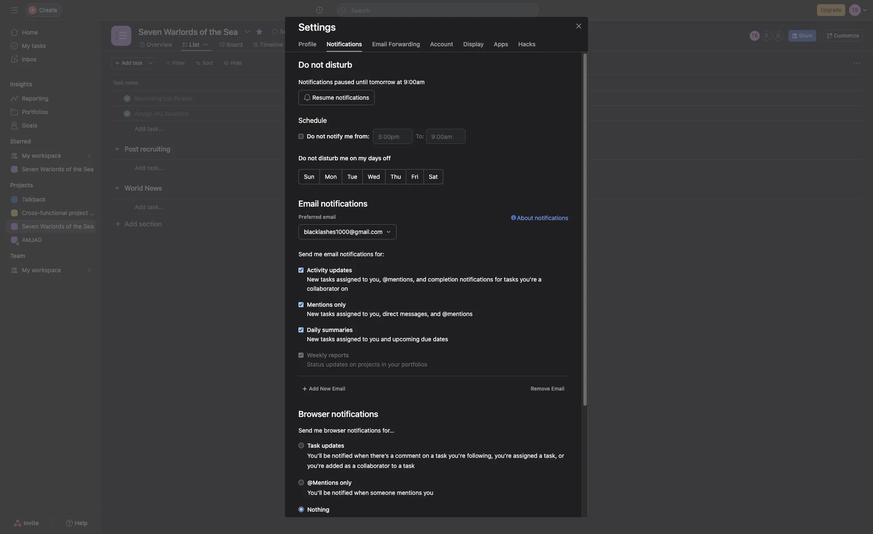 Task type: vqa. For each thing, say whether or not it's contained in the screenshot.
"Add Task…" button for recruiting
yes



Task type: locate. For each thing, give the bounding box(es) containing it.
browser inside nothing you won't receive browser notifications from asana
[[357, 516, 379, 524]]

0 vertical spatial you,
[[370, 276, 381, 283]]

1 vertical spatial seven
[[22, 223, 39, 230]]

my workspace inside the teams element
[[22, 267, 61, 274]]

add task… inside header untitled section tree grid
[[135, 125, 163, 132]]

completed image inside recruiting top pirates cell
[[122, 93, 132, 103]]

assigned left task,
[[513, 452, 538, 459]]

browser notifications
[[299, 409, 378, 419]]

0 horizontal spatial tb button
[[374, 93, 419, 103]]

share button
[[789, 30, 817, 42]]

be inside task updates you'll be notified when there's a comment on a task you're following, you're assigned a task, or you're added as a collaborator to a task
[[324, 452, 331, 459]]

you, left the @mentions,
[[370, 276, 381, 283]]

assigned inside activity updates new tasks assigned to you, @mentions, and completion notifications for tasks you're a collaborator on
[[337, 276, 361, 283]]

not left notify
[[316, 133, 325, 140]]

task up name
[[133, 60, 143, 66]]

or
[[559, 452, 564, 459]]

notifications paused until tomorrow at 9:00am
[[299, 78, 425, 85]]

add task… row
[[101, 121, 873, 136], [101, 160, 873, 176], [101, 199, 873, 215]]

the inside starred element
[[73, 166, 82, 173]]

tasks inside daily summaries new tasks assigned to you and upcoming due dates
[[321, 336, 335, 343]]

remove from starred image
[[256, 28, 263, 35]]

2 my workspace from the top
[[22, 267, 61, 274]]

of inside projects element
[[66, 223, 71, 230]]

1 vertical spatial only
[[340, 479, 352, 486]]

0 vertical spatial sea
[[83, 166, 94, 173]]

post recruiting
[[125, 145, 170, 153]]

tasks down summaries
[[321, 336, 335, 343]]

2 of from the top
[[66, 223, 71, 230]]

0 vertical spatial only
[[334, 301, 346, 308]]

seven warlords of the sea inside starred element
[[22, 166, 94, 173]]

2 horizontal spatial you're
[[495, 452, 512, 459]]

1 vertical spatial seven warlords of the sea
[[22, 223, 94, 230]]

1 send from the top
[[299, 251, 313, 258]]

notifications down the paused
[[336, 94, 369, 101]]

notifications inside button
[[336, 94, 369, 101]]

you inside daily summaries new tasks assigned to you and upcoming due dates
[[370, 336, 379, 343]]

0 vertical spatial do
[[299, 60, 309, 69]]

not left disturb
[[308, 155, 317, 162]]

completed image
[[122, 93, 132, 103], [122, 108, 132, 119]]

1 add task… from the top
[[135, 125, 163, 132]]

1 completed image from the top
[[122, 93, 132, 103]]

updates down the send me email notifications for:
[[330, 267, 352, 274]]

1 horizontal spatial collaborator
[[357, 462, 390, 470]]

assigned inside daily summaries new tasks assigned to you and upcoming due dates
[[337, 336, 361, 343]]

@mentions only you'll be notified when someone mentions you
[[307, 479, 434, 497]]

1 horizontal spatial you
[[424, 489, 434, 497]]

a inside activity updates new tasks assigned to you, @mentions, and completion notifications for tasks you're a collaborator on
[[539, 276, 542, 283]]

0 vertical spatial updates
[[330, 267, 352, 274]]

notifications
[[327, 40, 362, 48], [299, 78, 333, 85]]

updates inside task updates you'll be notified when there's a comment on a task you're following, you're assigned a task, or you're added as a collaborator to a task
[[322, 442, 344, 449]]

me for email
[[314, 251, 323, 258]]

task… up the section
[[147, 203, 163, 210]]

tasks right "for"
[[504, 276, 519, 283]]

warlords down 'cross-functional project plan' link
[[40, 223, 64, 230]]

0 horizontal spatial you
[[370, 336, 379, 343]]

tb
[[752, 32, 758, 39], [376, 95, 383, 101]]

2 seven from the top
[[22, 223, 39, 230]]

my workspace down team
[[22, 267, 61, 274]]

1 vertical spatial add task… button
[[135, 163, 163, 172]]

add task…
[[135, 125, 163, 132], [135, 164, 163, 171], [135, 203, 163, 210]]

when for someone
[[354, 489, 369, 497]]

completed image inside assign hq locations cell
[[122, 108, 132, 119]]

tb row
[[101, 91, 873, 106]]

be down @mentions
[[324, 489, 331, 497]]

only right mentions
[[334, 301, 346, 308]]

1 vertical spatial me
[[314, 251, 323, 258]]

workspace down goals link
[[32, 152, 61, 159]]

1 vertical spatial you
[[424, 489, 434, 497]]

my workspace inside starred element
[[22, 152, 61, 159]]

Completed checkbox
[[122, 93, 132, 103]]

1 vertical spatial browser
[[357, 516, 379, 524]]

my inside "global" element
[[22, 42, 30, 49]]

task,
[[544, 452, 557, 459]]

header untitled section tree grid
[[101, 91, 873, 136]]

and inside mentions only new tasks assigned to you, direct messages, and @mentions
[[431, 310, 441, 318]]

assigned down the send me email notifications for:
[[337, 276, 361, 283]]

notified inside the @mentions only you'll be notified when someone mentions you
[[332, 489, 353, 497]]

about notifications link
[[511, 214, 569, 250]]

new inside activity updates new tasks assigned to you, @mentions, and completion notifications for tasks you're a collaborator on
[[307, 276, 319, 283]]

0 horizontal spatial tb
[[376, 95, 383, 101]]

0 vertical spatial you
[[370, 336, 379, 343]]

task
[[133, 60, 143, 66], [436, 452, 447, 459], [403, 462, 415, 470]]

add task… button down post recruiting
[[135, 163, 163, 172]]

tasks down activity
[[321, 276, 335, 283]]

on
[[350, 155, 357, 162], [341, 285, 348, 292], [350, 361, 356, 368], [423, 452, 429, 459]]

1 my workspace from the top
[[22, 152, 61, 159]]

my for my tasks link
[[22, 42, 30, 49]]

notifications left "for"
[[460, 276, 493, 283]]

my up inbox
[[22, 42, 30, 49]]

updates inside the weekly reports status updates on projects in your portfolios
[[326, 361, 348, 368]]

2 vertical spatial my
[[22, 267, 30, 274]]

warlords
[[40, 166, 64, 173], [40, 223, 64, 230]]

do for do not disturb me on my days off
[[299, 155, 306, 162]]

3 task… from the top
[[147, 203, 163, 210]]

add new email
[[309, 386, 345, 392]]

new down activity
[[307, 276, 319, 283]]

1 horizontal spatial tb button
[[750, 31, 760, 41]]

0 vertical spatial be
[[324, 452, 331, 459]]

2 horizontal spatial task
[[436, 452, 447, 459]]

0 vertical spatial of
[[66, 166, 71, 173]]

1 vertical spatial collaborator
[[357, 462, 390, 470]]

1 vertical spatial my
[[22, 152, 30, 159]]

notifications left the for… in the bottom left of the page
[[348, 427, 381, 434]]

collaborator up mentions
[[307, 285, 340, 292]]

send up activity
[[299, 251, 313, 258]]

email right workflow
[[372, 40, 387, 48]]

dashboard
[[385, 41, 416, 48]]

notified for updates
[[332, 452, 353, 459]]

add task… for recruiting
[[135, 164, 163, 171]]

seven warlords of the sea
[[22, 166, 94, 173], [22, 223, 94, 230]]

mentions
[[397, 489, 422, 497]]

updates inside activity updates new tasks assigned to you, @mentions, and completion notifications for tasks you're a collaborator on
[[330, 267, 352, 274]]

1 vertical spatial task
[[436, 452, 447, 459]]

row
[[101, 75, 873, 91], [111, 90, 863, 91], [101, 106, 873, 121]]

of for 1st seven warlords of the sea link from the bottom
[[66, 223, 71, 230]]

workspace down "amjad" link
[[32, 267, 61, 274]]

1 my from the top
[[22, 42, 30, 49]]

of inside starred element
[[66, 166, 71, 173]]

0 vertical spatial seven warlords of the sea link
[[5, 163, 96, 176]]

task…
[[147, 125, 163, 132], [147, 164, 163, 171], [147, 203, 163, 210]]

2 the from the top
[[73, 223, 82, 230]]

0 vertical spatial send
[[299, 251, 313, 258]]

send
[[299, 251, 313, 258], [299, 427, 313, 434]]

2 when from the top
[[354, 489, 369, 497]]

you're left following,
[[449, 452, 466, 459]]

1 warlords from the top
[[40, 166, 64, 173]]

1 be from the top
[[324, 452, 331, 459]]

0 horizontal spatial and
[[381, 336, 391, 343]]

nothing you won't receive browser notifications from asana
[[307, 506, 446, 524]]

completed image down completed option
[[122, 108, 132, 119]]

notified up as
[[332, 452, 353, 459]]

0 vertical spatial seven warlords of the sea
[[22, 166, 94, 173]]

you, inside activity updates new tasks assigned to you, @mentions, and completion notifications for tasks you're a collaborator on
[[370, 276, 381, 283]]

projects
[[358, 361, 380, 368]]

2 add task… row from the top
[[101, 160, 873, 176]]

be inside the @mentions only you'll be notified when someone mentions you
[[324, 489, 331, 497]]

2 completed image from the top
[[122, 108, 132, 119]]

invite
[[24, 520, 39, 527]]

when left there's
[[354, 452, 369, 459]]

projects
[[10, 182, 33, 189]]

1 vertical spatial add task…
[[135, 164, 163, 171]]

0 vertical spatial me
[[340, 155, 349, 162]]

you're down "you'll"
[[307, 462, 324, 470]]

seven down cross-
[[22, 223, 39, 230]]

you up the weekly reports status updates on projects in your portfolios
[[370, 336, 379, 343]]

list link
[[183, 40, 200, 49]]

notified inside task updates you'll be notified when there's a comment on a task you're following, you're assigned a task, or you're added as a collaborator to a task
[[332, 452, 353, 459]]

notifications for notifications
[[327, 40, 362, 48]]

weekly
[[307, 352, 327, 359]]

on right 'comment'
[[423, 452, 429, 459]]

1 vertical spatial do
[[307, 133, 315, 140]]

1 horizontal spatial task
[[307, 442, 320, 449]]

hacks button
[[519, 40, 536, 52]]

add task… button down assign hq locations text box
[[135, 124, 163, 134]]

9:00am
[[404, 78, 425, 85]]

0 horizontal spatial task
[[113, 80, 124, 86]]

preferred email
[[299, 214, 336, 220]]

add task… down assign hq locations text box
[[135, 125, 163, 132]]

3 my from the top
[[22, 267, 30, 274]]

only
[[334, 301, 346, 308], [340, 479, 352, 486]]

0 horizontal spatial task
[[133, 60, 143, 66]]

0 vertical spatial warlords
[[40, 166, 64, 173]]

completed image for assign hq locations text box
[[122, 108, 132, 119]]

me right disturb
[[340, 155, 349, 162]]

email up browser notifications
[[332, 386, 345, 392]]

browser right receive
[[357, 516, 379, 524]]

not
[[316, 133, 325, 140], [308, 155, 317, 162]]

amjad link
[[5, 233, 96, 247]]

do
[[299, 60, 309, 69], [307, 133, 315, 140], [299, 155, 306, 162]]

3 add task… row from the top
[[101, 199, 873, 215]]

gantt link
[[500, 40, 523, 49]]

activity
[[307, 267, 328, 274]]

workspace inside starred element
[[32, 152, 61, 159]]

1 task… from the top
[[147, 125, 163, 132]]

send for send me email notifications for:
[[299, 251, 313, 258]]

and left completion
[[416, 276, 427, 283]]

None text field
[[136, 24, 240, 39], [426, 129, 466, 144], [136, 24, 240, 39], [426, 129, 466, 144]]

workspace inside the teams element
[[32, 267, 61, 274]]

0 vertical spatial my workspace
[[22, 152, 61, 159]]

me up activity
[[314, 251, 323, 258]]

collaborator down there's
[[357, 462, 390, 470]]

of up talkback link
[[66, 166, 71, 173]]

section
[[139, 220, 162, 228]]

1 vertical spatial of
[[66, 223, 71, 230]]

0 vertical spatial notified
[[332, 452, 353, 459]]

team button
[[0, 252, 25, 260]]

None radio
[[299, 480, 304, 486], [299, 507, 304, 513], [299, 480, 304, 486], [299, 507, 304, 513]]

@mentions,
[[383, 276, 415, 283]]

the
[[73, 166, 82, 173], [73, 223, 82, 230]]

notifications up not disturb
[[327, 40, 362, 48]]

1 vertical spatial sea
[[83, 223, 94, 230]]

0 vertical spatial browser
[[324, 427, 346, 434]]

send up "you'll"
[[299, 427, 313, 434]]

a left task,
[[539, 452, 543, 459]]

plan
[[89, 209, 101, 216]]

tue
[[347, 173, 357, 180]]

until
[[356, 78, 368, 85]]

new down "daily"
[[307, 336, 319, 343]]

dashboard link
[[378, 40, 416, 49]]

2 my from the top
[[22, 152, 30, 159]]

you're right following,
[[495, 452, 512, 459]]

a right there's
[[391, 452, 394, 459]]

my workspace link inside the teams element
[[5, 264, 96, 277]]

me for browser
[[314, 427, 323, 434]]

2 seven warlords of the sea from the top
[[22, 223, 94, 230]]

seven inside projects element
[[22, 223, 39, 230]]

blacklashes1000@gmail.com
[[304, 228, 383, 235]]

0 vertical spatial completed image
[[122, 93, 132, 103]]

1 add task… button from the top
[[135, 124, 163, 134]]

2 vertical spatial task
[[403, 462, 415, 470]]

add up post recruiting 'button'
[[135, 125, 146, 132]]

starred
[[10, 138, 31, 145]]

notify
[[327, 133, 343, 140]]

the up talkback link
[[73, 166, 82, 173]]

0 vertical spatial task
[[113, 80, 124, 86]]

1 seven from the top
[[22, 166, 39, 173]]

Do not notify me from: checkbox
[[299, 134, 304, 139]]

assigned inside mentions only new tasks assigned to you, direct messages, and @mentions
[[337, 310, 361, 318]]

display
[[464, 40, 484, 48]]

1 vertical spatial completed image
[[122, 108, 132, 119]]

not for notify
[[316, 133, 325, 140]]

None checkbox
[[299, 302, 304, 307], [299, 328, 304, 333], [299, 353, 304, 358], [299, 302, 304, 307], [299, 328, 304, 333], [299, 353, 304, 358]]

0 vertical spatial collaborator
[[307, 285, 340, 292]]

2 add task… button from the top
[[135, 163, 163, 172]]

task updates you'll be notified when there's a comment on a task you're following, you're assigned a task, or you're added as a collaborator to a task
[[307, 442, 564, 470]]

1 vertical spatial seven warlords of the sea link
[[5, 220, 96, 233]]

to inside daily summaries new tasks assigned to you and upcoming due dates
[[363, 336, 368, 343]]

workflow
[[342, 41, 368, 48]]

of
[[66, 166, 71, 173], [66, 223, 71, 230]]

2 vertical spatial do
[[299, 155, 306, 162]]

0 horizontal spatial collaborator
[[307, 285, 340, 292]]

0 vertical spatial task…
[[147, 125, 163, 132]]

only inside mentions only new tasks assigned to you, direct messages, and @mentions
[[334, 301, 346, 308]]

1 horizontal spatial tb
[[752, 32, 758, 39]]

tasks
[[32, 42, 46, 49], [321, 276, 335, 283], [504, 276, 519, 283], [321, 310, 335, 318], [321, 336, 335, 343]]

2 vertical spatial updates
[[322, 442, 344, 449]]

task… inside header untitled section tree grid
[[147, 125, 163, 132]]

daily summaries new tasks assigned to you and upcoming due dates
[[307, 326, 448, 343]]

1 seven warlords of the sea from the top
[[22, 166, 94, 173]]

you right the mentions
[[424, 489, 434, 497]]

and right the messages,
[[431, 310, 441, 318]]

on left my
[[350, 155, 357, 162]]

0 vertical spatial tb
[[752, 32, 758, 39]]

0 vertical spatial seven
[[22, 166, 39, 173]]

2 vertical spatial and
[[381, 336, 391, 343]]

1 of from the top
[[66, 166, 71, 173]]

3 add task… button from the top
[[135, 202, 163, 212]]

from
[[415, 516, 428, 524]]

updates down 'reports'
[[326, 361, 348, 368]]

task right 'comment'
[[436, 452, 447, 459]]

only inside the @mentions only you'll be notified when someone mentions you
[[340, 479, 352, 486]]

you, left direct
[[370, 310, 381, 318]]

when inside the @mentions only you'll be notified when someone mentions you
[[354, 489, 369, 497]]

my inside starred element
[[22, 152, 30, 159]]

projects element
[[0, 178, 101, 248]]

when left someone
[[354, 489, 369, 497]]

email up activity
[[324, 251, 338, 258]]

add task… button inside header untitled section tree grid
[[135, 124, 163, 134]]

2 warlords from the top
[[40, 223, 64, 230]]

1 the from the top
[[73, 166, 82, 173]]

global element
[[0, 21, 101, 71]]

new inside daily summaries new tasks assigned to you and upcoming due dates
[[307, 336, 319, 343]]

1 vertical spatial and
[[431, 310, 441, 318]]

upgrade
[[821, 7, 842, 13]]

2 workspace from the top
[[32, 267, 61, 274]]

1 workspace from the top
[[32, 152, 61, 159]]

add down post recruiting
[[135, 164, 146, 171]]

post recruiting button
[[125, 142, 170, 157]]

warlords up talkback link
[[40, 166, 64, 173]]

1 horizontal spatial browser
[[357, 516, 379, 524]]

2 vertical spatial task…
[[147, 203, 163, 210]]

seven warlords of the sea down cross-functional project plan
[[22, 223, 94, 230]]

1 vertical spatial my workspace
[[22, 267, 61, 274]]

days off
[[368, 155, 391, 162]]

you're
[[449, 452, 466, 459], [495, 452, 512, 459], [307, 462, 324, 470]]

task for task name
[[113, 80, 124, 86]]

0 vertical spatial and
[[416, 276, 427, 283]]

seven warlords of the sea inside projects element
[[22, 223, 94, 230]]

on down the send me email notifications for:
[[341, 285, 348, 292]]

2 be from the top
[[324, 489, 331, 497]]

do down profile button
[[299, 60, 309, 69]]

assigned down summaries
[[337, 336, 361, 343]]

1 horizontal spatial and
[[416, 276, 427, 283]]

my workspace link down "amjad" link
[[5, 264, 96, 277]]

to left the @mentions,
[[363, 276, 368, 283]]

when for there's
[[354, 452, 369, 459]]

2 horizontal spatial email
[[552, 386, 565, 392]]

add left the section
[[125, 220, 137, 228]]

email down the email notifications
[[323, 214, 336, 220]]

task… down recruiting
[[147, 164, 163, 171]]

collaborator inside task updates you'll be notified when there's a comment on a task you're following, you're assigned a task, or you're added as a collaborator to a task
[[357, 462, 390, 470]]

a right you're
[[539, 276, 542, 283]]

1 vertical spatial workspace
[[32, 267, 61, 274]]

1 vertical spatial warlords
[[40, 223, 64, 230]]

0 vertical spatial my workspace link
[[5, 149, 96, 163]]

2 you, from the top
[[370, 310, 381, 318]]

do right do not notify me from: option
[[307, 133, 315, 140]]

when inside task updates you'll be notified when there's a comment on a task you're following, you're assigned a task, or you're added as a collaborator to a task
[[354, 452, 369, 459]]

3 add task… from the top
[[135, 203, 163, 210]]

direct
[[383, 310, 398, 318]]

project
[[69, 209, 88, 216]]

browser down browser notifications
[[324, 427, 346, 434]]

2 notified from the top
[[332, 489, 353, 497]]

2 sea from the top
[[83, 223, 94, 230]]

1 notified from the top
[[332, 452, 353, 459]]

notifications
[[336, 94, 369, 101], [535, 214, 569, 222], [340, 251, 374, 258], [460, 276, 493, 283], [348, 427, 381, 434], [380, 516, 414, 524]]

to inside activity updates new tasks assigned to you, @mentions, and completion notifications for tasks you're a collaborator on
[[363, 276, 368, 283]]

workspace
[[32, 152, 61, 159], [32, 267, 61, 274]]

1 vertical spatial task
[[307, 442, 320, 449]]

assigned
[[337, 276, 361, 283], [337, 310, 361, 318], [337, 336, 361, 343], [513, 452, 538, 459]]

do for do not disturb
[[299, 60, 309, 69]]

0 vertical spatial workspace
[[32, 152, 61, 159]]

1 seven warlords of the sea link from the top
[[5, 163, 96, 176]]

seven up projects
[[22, 166, 39, 173]]

0 vertical spatial my
[[22, 42, 30, 49]]

new inside mentions only new tasks assigned to you, direct messages, and @mentions
[[307, 310, 319, 318]]

not for disturb
[[308, 155, 317, 162]]

None checkbox
[[299, 268, 304, 273]]

tasks down mentions
[[321, 310, 335, 318]]

add task button
[[111, 57, 146, 69]]

my down 'starred'
[[22, 152, 30, 159]]

notifications left from
[[380, 516, 414, 524]]

0 horizontal spatial you're
[[307, 462, 324, 470]]

2 vertical spatial me
[[314, 427, 323, 434]]

and left the upcoming
[[381, 336, 391, 343]]

task down 'comment'
[[403, 462, 415, 470]]

only down as
[[340, 479, 352, 486]]

2 vertical spatial add task… button
[[135, 202, 163, 212]]

updates for activity updates
[[330, 267, 352, 274]]

add task… button up the section
[[135, 202, 163, 212]]

task inside button
[[133, 60, 143, 66]]

1 vertical spatial updates
[[326, 361, 348, 368]]

2 vertical spatial add task…
[[135, 203, 163, 210]]

add
[[122, 60, 131, 66], [135, 125, 146, 132], [135, 164, 146, 171], [135, 203, 146, 210], [125, 220, 137, 228], [309, 386, 319, 392]]

you,
[[370, 276, 381, 283], [370, 310, 381, 318]]

my workspace link down goals link
[[5, 149, 96, 163]]

1 vertical spatial tb button
[[374, 93, 419, 103]]

tasks down home
[[32, 42, 46, 49]]

tasks for activity updates new tasks assigned to you, @mentions, and completion notifications for tasks you're a collaborator on
[[321, 276, 335, 283]]

1 vertical spatial not
[[308, 155, 317, 162]]

0 vertical spatial the
[[73, 166, 82, 173]]

new down status
[[320, 386, 331, 392]]

reporting link
[[5, 92, 96, 105]]

my inside the teams element
[[22, 267, 30, 274]]

email
[[372, 40, 387, 48], [332, 386, 345, 392], [552, 386, 565, 392]]

0 vertical spatial notifications
[[327, 40, 362, 48]]

you, inside mentions only new tasks assigned to you, direct messages, and @mentions
[[370, 310, 381, 318]]

to down 'comment'
[[392, 462, 397, 470]]

1 when from the top
[[354, 452, 369, 459]]

1 vertical spatial you,
[[370, 310, 381, 318]]

seven warlords of the sea link inside starred element
[[5, 163, 96, 176]]

home
[[22, 29, 38, 36]]

None text field
[[373, 129, 413, 144]]

notifications up the resume
[[299, 78, 333, 85]]

portfolios link
[[5, 105, 96, 119]]

to up daily summaries new tasks assigned to you and upcoming due dates
[[363, 310, 368, 318]]

files
[[477, 41, 490, 48]]

completed image up completed checkbox
[[122, 93, 132, 103]]

1 vertical spatial when
[[354, 489, 369, 497]]

1 vertical spatial task…
[[147, 164, 163, 171]]

remove email
[[531, 386, 565, 392]]

2 send from the top
[[299, 427, 313, 434]]

add task… up the section
[[135, 203, 163, 210]]

2 my workspace link from the top
[[5, 264, 96, 277]]

new for new tasks assigned to you, direct messages, and @mentions
[[307, 310, 319, 318]]

1 vertical spatial add task… row
[[101, 160, 873, 176]]

blacklashes1000@gmail.com button
[[299, 224, 397, 240]]

be right "you'll"
[[324, 452, 331, 459]]

0 vertical spatial when
[[354, 452, 369, 459]]

assignee
[[374, 80, 396, 86]]

2 task… from the top
[[147, 164, 163, 171]]

tasks inside "global" element
[[32, 42, 46, 49]]

in
[[382, 361, 387, 368]]

1 vertical spatial send
[[299, 427, 313, 434]]

add task… down post recruiting
[[135, 164, 163, 171]]

assigned for updates
[[337, 276, 361, 283]]

resume notifications
[[313, 94, 369, 101]]

add section button
[[111, 216, 165, 232]]

1 vertical spatial notified
[[332, 489, 353, 497]]

do up sun
[[299, 155, 306, 162]]

add up add section button
[[135, 203, 146, 210]]

new down mentions
[[307, 310, 319, 318]]

1 sea from the top
[[83, 166, 94, 173]]

task inside task updates you'll be notified when there's a comment on a task you're following, you're assigned a task, or you're added as a collaborator to a task
[[307, 442, 320, 449]]

0 vertical spatial add task… button
[[135, 124, 163, 134]]

you inside the @mentions only you'll be notified when someone mentions you
[[424, 489, 434, 497]]

1 horizontal spatial task
[[403, 462, 415, 470]]

tasks inside mentions only new tasks assigned to you, direct messages, and @mentions
[[321, 310, 335, 318]]

list
[[189, 41, 200, 48]]

1 vertical spatial my workspace link
[[5, 264, 96, 277]]

0 vertical spatial add task…
[[135, 125, 163, 132]]

to up the weekly reports status updates on projects in your portfolios
[[363, 336, 368, 343]]

2 add task… from the top
[[135, 164, 163, 171]]

1 vertical spatial be
[[324, 489, 331, 497]]

the inside projects element
[[73, 223, 82, 230]]

None radio
[[299, 443, 304, 449]]

1 vertical spatial tb
[[376, 95, 383, 101]]

remove email button
[[527, 383, 569, 395]]

1 you, from the top
[[370, 276, 381, 283]]

email right the remove
[[552, 386, 565, 392]]

to inside mentions only new tasks assigned to you, direct messages, and @mentions
[[363, 310, 368, 318]]

0 vertical spatial add task… row
[[101, 121, 873, 136]]

2 vertical spatial add task… row
[[101, 199, 873, 215]]



Task type: describe. For each thing, give the bounding box(es) containing it.
Completed checkbox
[[122, 108, 132, 119]]

email forwarding
[[372, 40, 420, 48]]

asana
[[430, 516, 446, 524]]

warlords inside starred element
[[40, 166, 64, 173]]

assigned for only
[[337, 310, 361, 318]]

insights
[[10, 80, 32, 88]]

task… for recruiting
[[147, 164, 163, 171]]

0 vertical spatial tb button
[[750, 31, 760, 41]]

assigned for summaries
[[337, 336, 361, 343]]

notified for only
[[332, 489, 353, 497]]

added
[[326, 462, 343, 470]]

following,
[[467, 452, 493, 459]]

paused
[[335, 78, 355, 85]]

tasks for daily summaries new tasks assigned to you and upcoming due dates
[[321, 336, 335, 343]]

timeline
[[260, 41, 283, 48]]

timeline link
[[253, 40, 283, 49]]

collapse task list for this section image
[[114, 185, 120, 192]]

assigned inside task updates you'll be notified when there's a comment on a task you're following, you're assigned a task, or you're added as a collaborator to a task
[[513, 452, 538, 459]]

remove
[[531, 386, 550, 392]]

board
[[227, 41, 243, 48]]

comment
[[395, 452, 421, 459]]

daily
[[307, 326, 321, 334]]

add new email button
[[299, 383, 349, 395]]

1 horizontal spatial email
[[372, 40, 387, 48]]

starred element
[[0, 134, 101, 178]]

recruiting top pirates cell
[[101, 91, 371, 106]]

and inside activity updates new tasks assigned to you, @mentions, and completion notifications for tasks you're a collaborator on
[[416, 276, 427, 283]]

status
[[307, 361, 324, 368]]

email forwarding button
[[372, 40, 420, 52]]

your
[[388, 361, 400, 368]]

only for mentions only
[[334, 301, 346, 308]]

my workspace for my workspace link in the the teams element
[[22, 267, 61, 274]]

my for 1st my workspace link from the top
[[22, 152, 30, 159]]

you, for @mentions,
[[370, 276, 381, 283]]

mentions
[[307, 301, 333, 308]]

1 add task… row from the top
[[101, 121, 873, 136]]

row containing task name
[[101, 75, 873, 91]]

you
[[307, 516, 318, 524]]

sat
[[429, 173, 438, 180]]

1 vertical spatial email
[[324, 251, 338, 258]]

sea inside starred element
[[83, 166, 94, 173]]

dates
[[433, 336, 448, 343]]

upgrade button
[[818, 4, 846, 16]]

summaries
[[322, 326, 353, 334]]

world news button
[[125, 181, 162, 196]]

won't
[[319, 516, 334, 524]]

task name
[[113, 80, 138, 86]]

reports
[[329, 352, 349, 359]]

you, for direct
[[370, 310, 381, 318]]

amjad
[[22, 236, 42, 243]]

hide sidebar image
[[11, 7, 18, 13]]

my tasks
[[22, 42, 46, 49]]

a right as
[[353, 462, 356, 470]]

sea inside projects element
[[83, 223, 94, 230]]

task… for news
[[147, 203, 163, 210]]

0 vertical spatial email
[[323, 214, 336, 220]]

teams element
[[0, 248, 101, 279]]

wed
[[368, 173, 380, 180]]

files link
[[471, 40, 490, 49]]

tb inside row
[[376, 95, 383, 101]]

my workspace for 1st my workspace link from the top
[[22, 152, 61, 159]]

post
[[125, 145, 139, 153]]

forwarding
[[389, 40, 420, 48]]

hacks
[[519, 40, 536, 48]]

for…
[[383, 427, 394, 434]]

cross-
[[22, 209, 40, 216]]

me from:
[[345, 133, 370, 140]]

0 horizontal spatial email
[[332, 386, 345, 392]]

and inside daily summaries new tasks assigned to you and upcoming due dates
[[381, 336, 391, 343]]

workspace for my workspace link in the the teams element
[[32, 267, 61, 274]]

account button
[[430, 40, 453, 52]]

close image
[[576, 23, 582, 29]]

on inside task updates you'll be notified when there's a comment on a task you're following, you're assigned a task, or you're added as a collaborator to a task
[[423, 452, 429, 459]]

add up task name
[[122, 60, 131, 66]]

notifications left for:
[[340, 251, 374, 258]]

my tasks link
[[5, 39, 96, 53]]

@mentions
[[442, 310, 473, 318]]

completed image for recruiting top pirates text field at the top of the page
[[122, 93, 132, 103]]

mentions only new tasks assigned to you, direct messages, and @mentions
[[307, 301, 473, 318]]

projects button
[[0, 181, 33, 190]]

sun
[[304, 173, 315, 180]]

send me email notifications for:
[[299, 251, 384, 258]]

add down status
[[309, 386, 319, 392]]

to for summaries
[[363, 336, 368, 343]]

of for seven warlords of the sea link in starred element
[[66, 166, 71, 173]]

be for you'll
[[324, 452, 331, 459]]

on inside the weekly reports status updates on projects in your portfolios
[[350, 361, 356, 368]]

Recruiting top Pirates text field
[[133, 94, 195, 103]]

disturb
[[319, 155, 338, 162]]

messages link
[[426, 40, 461, 49]]

workflow link
[[335, 40, 368, 49]]

send for send me browser notifications for…
[[299, 427, 313, 434]]

add task… row for world news
[[101, 199, 873, 215]]

talkback link
[[5, 193, 96, 206]]

someone
[[371, 489, 395, 497]]

overview
[[147, 41, 173, 48]]

seven inside starred element
[[22, 166, 39, 173]]

preferred
[[299, 214, 322, 220]]

notifications for notifications paused until tomorrow at 9:00am
[[299, 78, 333, 85]]

tb button inside row
[[374, 93, 419, 103]]

world news
[[125, 184, 162, 192]]

list image
[[116, 31, 126, 41]]

profile
[[299, 40, 317, 48]]

add section
[[125, 220, 162, 228]]

to for only
[[363, 310, 368, 318]]

board link
[[220, 40, 243, 49]]

Assign HQ locations text field
[[133, 109, 192, 118]]

resume notifications button
[[299, 90, 375, 105]]

upcoming
[[393, 336, 420, 343]]

settings
[[299, 21, 336, 33]]

not disturb
[[311, 60, 352, 69]]

collaborator inside activity updates new tasks assigned to you, @mentions, and completion notifications for tasks you're a collaborator on
[[307, 285, 340, 292]]

workspace for 1st my workspace link from the top
[[32, 152, 61, 159]]

receive
[[336, 516, 355, 524]]

warlords inside projects element
[[40, 223, 64, 230]]

add inside header untitled section tree grid
[[135, 125, 146, 132]]

2 seven warlords of the sea link from the top
[[5, 220, 96, 233]]

send me browser notifications for…
[[299, 427, 394, 434]]

due
[[421, 336, 432, 343]]

on inside activity updates new tasks assigned to you, @mentions, and completion notifications for tasks you're a collaborator on
[[341, 285, 348, 292]]

new for new tasks assigned to you and upcoming due dates
[[307, 336, 319, 343]]

insights element
[[0, 77, 101, 134]]

be for you'll
[[324, 489, 331, 497]]

tasks for mentions only new tasks assigned to you, direct messages, and @mentions
[[321, 310, 335, 318]]

to inside task updates you'll be notified when there's a comment on a task you're following, you're assigned a task, or you're added as a collaborator to a task
[[392, 462, 397, 470]]

add task… for news
[[135, 203, 163, 210]]

about
[[517, 214, 534, 222]]

portfolios
[[402, 361, 428, 368]]

collapse task list for this section image
[[114, 146, 120, 152]]

add task… button for news
[[135, 202, 163, 212]]

a right 'comment'
[[431, 452, 434, 459]]

about notifications
[[517, 214, 569, 222]]

add task… row for post recruiting
[[101, 160, 873, 176]]

updates for task updates
[[322, 442, 344, 449]]

you're
[[520, 276, 537, 283]]

talkback
[[22, 196, 46, 203]]

notifications right about
[[535, 214, 569, 222]]

there's
[[371, 452, 389, 459]]

0 horizontal spatial browser
[[324, 427, 346, 434]]

assign hq locations cell
[[101, 106, 371, 121]]

new inside button
[[320, 386, 331, 392]]

weekly reports status updates on projects in your portfolios
[[307, 352, 428, 368]]

tomorrow
[[369, 78, 396, 85]]

1 horizontal spatial you're
[[449, 452, 466, 459]]

add task… button for recruiting
[[135, 163, 163, 172]]

do for do not notify me from:
[[307, 133, 315, 140]]

messages
[[432, 41, 461, 48]]

thu
[[391, 173, 401, 180]]

name
[[125, 80, 138, 86]]

news
[[145, 184, 162, 192]]

do not notify me from:
[[307, 133, 370, 140]]

to for updates
[[363, 276, 368, 283]]

my for my workspace link in the the teams element
[[22, 267, 30, 274]]

@mentions
[[307, 479, 339, 486]]

new for new tasks assigned to you, @mentions, and completion notifications for tasks you're a collaborator on
[[307, 276, 319, 283]]

a down 'comment'
[[399, 462, 402, 470]]

notifications inside activity updates new tasks assigned to you, @mentions, and completion notifications for tasks you're a collaborator on
[[460, 276, 493, 283]]

task for task updates you'll be notified when there's a comment on a task you're following, you're assigned a task, or you're added as a collaborator to a task
[[307, 442, 320, 449]]

only for @mentions only
[[340, 479, 352, 486]]

calendar
[[300, 41, 325, 48]]

1 my workspace link from the top
[[5, 149, 96, 163]]

notifications inside nothing you won't receive browser notifications from asana
[[380, 516, 414, 524]]

overview link
[[140, 40, 173, 49]]

display button
[[464, 40, 484, 52]]

goals link
[[5, 119, 96, 132]]

calendar link
[[294, 40, 325, 49]]

as
[[345, 462, 351, 470]]



